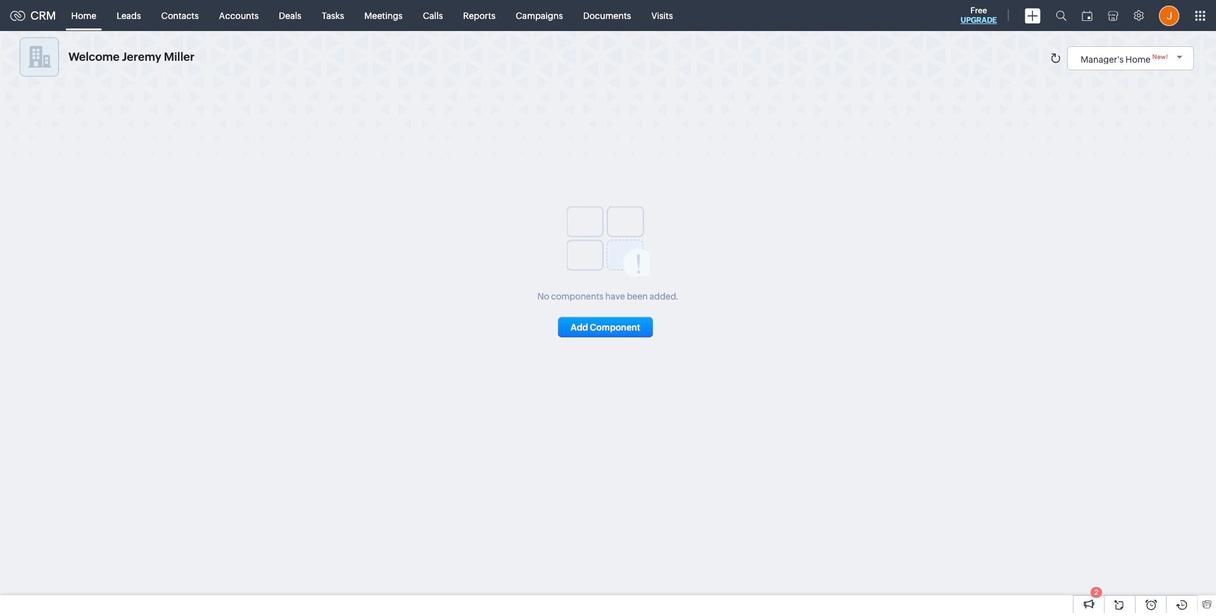 Task type: locate. For each thing, give the bounding box(es) containing it.
create menu image
[[1025, 8, 1041, 23]]

logo image
[[10, 10, 25, 21]]

create menu element
[[1017, 0, 1048, 31]]

search element
[[1048, 0, 1074, 31]]

profile image
[[1159, 5, 1179, 26]]

search image
[[1056, 10, 1067, 21]]

profile element
[[1151, 0, 1187, 31]]



Task type: vqa. For each thing, say whether or not it's contained in the screenshot.
second Associate
no



Task type: describe. For each thing, give the bounding box(es) containing it.
calendar image
[[1082, 10, 1093, 21]]



